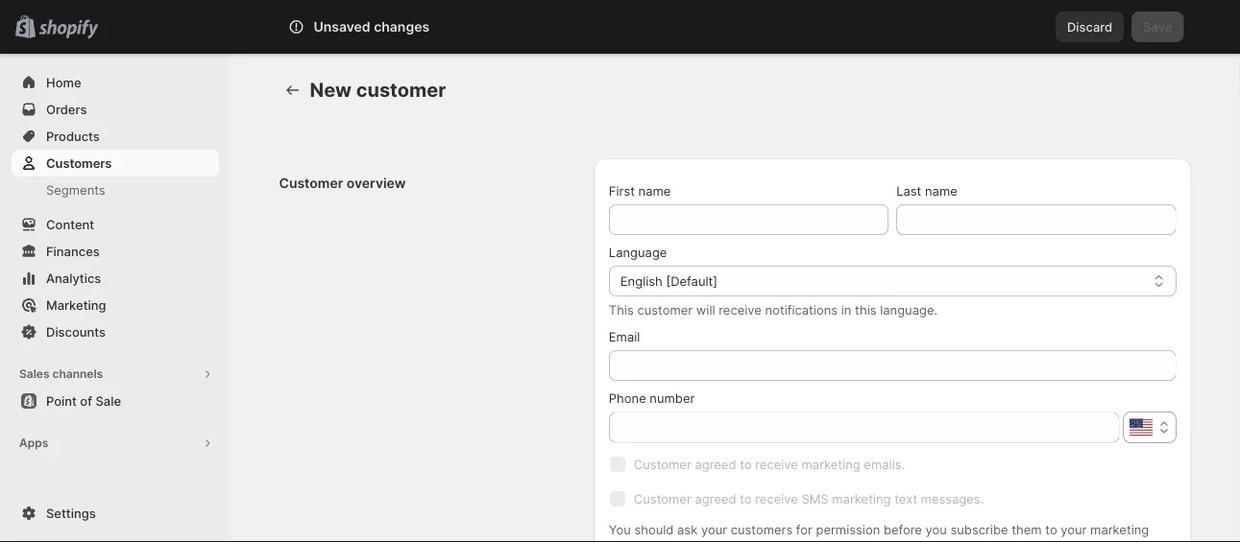 Task type: vqa. For each thing, say whether or not it's contained in the screenshot.
dialog
no



Task type: describe. For each thing, give the bounding box(es) containing it.
settings link
[[12, 500, 219, 527]]

emails
[[609, 542, 646, 543]]

unsaved changes
[[314, 19, 430, 35]]

shopify image
[[39, 20, 98, 39]]

phone number
[[609, 391, 695, 406]]

ask
[[677, 523, 698, 537]]

receive for sms
[[755, 492, 798, 507]]

overview
[[347, 175, 406, 192]]

discard
[[1067, 19, 1113, 34]]

discard button
[[1056, 12, 1124, 42]]

language
[[609, 245, 667, 260]]

orders link
[[12, 96, 219, 123]]

to for marketing
[[740, 457, 752, 472]]

subscribe
[[950, 523, 1008, 537]]

customers
[[46, 156, 112, 171]]

[default]
[[666, 274, 718, 289]]

sales channels button
[[12, 361, 219, 388]]

analytics link
[[12, 265, 219, 292]]

first name
[[609, 183, 671, 198]]

agreed for customer agreed to receive marketing emails.
[[695, 457, 736, 472]]

Last name text field
[[896, 205, 1176, 235]]

for
[[796, 523, 812, 537]]

segments link
[[12, 177, 219, 204]]

number
[[650, 391, 695, 406]]

email
[[609, 329, 640, 344]]

channels
[[52, 367, 103, 381]]

orders
[[46, 102, 87, 117]]

new
[[310, 78, 352, 102]]

in
[[841, 303, 851, 317]]

english [default]
[[620, 274, 718, 289]]

receive for marketing
[[755, 457, 798, 472]]

products
[[46, 129, 100, 144]]

unsaved
[[314, 19, 370, 35]]

customer agreed to receive sms marketing text messages.
[[634, 492, 984, 507]]

sms
[[802, 492, 829, 507]]

Phone number text field
[[609, 413, 1120, 443]]

first
[[609, 183, 635, 198]]

you
[[926, 523, 947, 537]]

before
[[884, 523, 922, 537]]

customer for customer agreed to receive sms marketing text messages.
[[634, 492, 691, 507]]

them
[[1012, 523, 1042, 537]]

finances
[[46, 244, 100, 259]]

this
[[609, 303, 634, 317]]

receive for notifications
[[719, 303, 762, 317]]

customers link
[[12, 150, 219, 177]]

settings
[[46, 506, 96, 521]]

sms.
[[666, 542, 696, 543]]

changes
[[374, 19, 430, 35]]

or
[[650, 542, 662, 543]]

last
[[896, 183, 922, 198]]

name for first name
[[638, 183, 671, 198]]

2 your from the left
[[1061, 523, 1087, 537]]

customers
[[731, 523, 793, 537]]

save button
[[1132, 12, 1184, 42]]

you
[[609, 523, 631, 537]]



Task type: locate. For each thing, give the bounding box(es) containing it.
receive right will
[[719, 303, 762, 317]]

0 vertical spatial customer
[[279, 175, 343, 192]]

customer for new
[[356, 78, 446, 102]]

customer for this
[[637, 303, 693, 317]]

last name
[[896, 183, 958, 198]]

1 vertical spatial receive
[[755, 457, 798, 472]]

to for sms
[[740, 492, 752, 507]]

home link
[[12, 69, 219, 96]]

to
[[740, 457, 752, 472], [740, 492, 752, 507], [1045, 523, 1057, 537]]

agreed for customer agreed to receive sms marketing text messages.
[[695, 492, 736, 507]]

discounts
[[46, 325, 106, 340]]

apps
[[19, 437, 48, 451]]

phone
[[609, 391, 646, 406]]

you should ask your customers for permission before you subscribe them to your marketing emails or sms.
[[609, 523, 1149, 543]]

discounts link
[[12, 319, 219, 346]]

marketing up permission
[[832, 492, 891, 507]]

segments
[[46, 183, 105, 197]]

customer
[[356, 78, 446, 102], [637, 303, 693, 317]]

2 vertical spatial receive
[[755, 492, 798, 507]]

0 horizontal spatial your
[[701, 523, 727, 537]]

0 vertical spatial to
[[740, 457, 752, 472]]

english
[[620, 274, 663, 289]]

2 vertical spatial customer
[[634, 492, 691, 507]]

your right them
[[1061, 523, 1087, 537]]

marketing right them
[[1090, 523, 1149, 537]]

marketing
[[802, 457, 860, 472], [832, 492, 891, 507], [1090, 523, 1149, 537]]

marketing inside you should ask your customers for permission before you subscribe them to your marketing emails or sms.
[[1090, 523, 1149, 537]]

point
[[46, 394, 77, 409]]

customer
[[279, 175, 343, 192], [634, 457, 691, 472], [634, 492, 691, 507]]

your right ask in the right of the page
[[701, 523, 727, 537]]

this customer will receive notifications in this language.
[[609, 303, 938, 317]]

customer overview
[[279, 175, 406, 192]]

1 horizontal spatial name
[[925, 183, 958, 198]]

0 vertical spatial customer
[[356, 78, 446, 102]]

sale
[[95, 394, 121, 409]]

agreed
[[695, 457, 736, 472], [695, 492, 736, 507]]

content link
[[12, 211, 219, 238]]

1 agreed from the top
[[695, 457, 736, 472]]

1 vertical spatial customer
[[634, 457, 691, 472]]

1 vertical spatial to
[[740, 492, 752, 507]]

customer down changes
[[356, 78, 446, 102]]

2 vertical spatial marketing
[[1090, 523, 1149, 537]]

new customer
[[310, 78, 446, 102]]

marketing link
[[12, 292, 219, 319]]

to inside you should ask your customers for permission before you subscribe them to your marketing emails or sms.
[[1045, 523, 1057, 537]]

1 horizontal spatial your
[[1061, 523, 1087, 537]]

analytics
[[46, 271, 101, 286]]

point of sale button
[[0, 388, 231, 415]]

2 vertical spatial to
[[1045, 523, 1057, 537]]

sales channels
[[19, 367, 103, 381]]

point of sale
[[46, 394, 121, 409]]

products link
[[12, 123, 219, 150]]

will
[[696, 303, 715, 317]]

this
[[855, 303, 877, 317]]

0 vertical spatial receive
[[719, 303, 762, 317]]

1 horizontal spatial customer
[[637, 303, 693, 317]]

finances link
[[12, 238, 219, 265]]

1 vertical spatial marketing
[[832, 492, 891, 507]]

marketing up sms
[[802, 457, 860, 472]]

apps button
[[12, 430, 219, 457]]

receive up customers
[[755, 492, 798, 507]]

1 name from the left
[[638, 183, 671, 198]]

0 vertical spatial agreed
[[695, 457, 736, 472]]

notifications
[[765, 303, 838, 317]]

save
[[1143, 19, 1172, 34]]

2 name from the left
[[925, 183, 958, 198]]

text
[[894, 492, 917, 507]]

point of sale link
[[12, 388, 219, 415]]

1 vertical spatial customer
[[637, 303, 693, 317]]

customer down english [default]
[[637, 303, 693, 317]]

2 agreed from the top
[[695, 492, 736, 507]]

search
[[373, 19, 414, 34]]

customer for customer overview
[[279, 175, 343, 192]]

united states (+1) image
[[1130, 419, 1153, 437]]

should
[[634, 523, 674, 537]]

permission
[[816, 523, 880, 537]]

0 horizontal spatial name
[[638, 183, 671, 198]]

customer for customer agreed to receive marketing emails.
[[634, 457, 691, 472]]

Email email field
[[609, 351, 1176, 381]]

0 vertical spatial marketing
[[802, 457, 860, 472]]

your
[[701, 523, 727, 537], [1061, 523, 1087, 537]]

content
[[46, 217, 94, 232]]

sales
[[19, 367, 49, 381]]

marketing
[[46, 298, 106, 313]]

name for last name
[[925, 183, 958, 198]]

messages.
[[921, 492, 984, 507]]

search button
[[341, 12, 899, 42]]

1 your from the left
[[701, 523, 727, 537]]

receive up the customer agreed to receive sms marketing text messages.
[[755, 457, 798, 472]]

name
[[638, 183, 671, 198], [925, 183, 958, 198]]

First name text field
[[609, 205, 889, 235]]

emails.
[[864, 457, 905, 472]]

customer agreed to receive marketing emails.
[[634, 457, 905, 472]]

1 vertical spatial agreed
[[695, 492, 736, 507]]

language.
[[880, 303, 938, 317]]

home
[[46, 75, 81, 90]]

name right last
[[925, 183, 958, 198]]

of
[[80, 394, 92, 409]]

0 horizontal spatial customer
[[356, 78, 446, 102]]

receive
[[719, 303, 762, 317], [755, 457, 798, 472], [755, 492, 798, 507]]

name right first
[[638, 183, 671, 198]]



